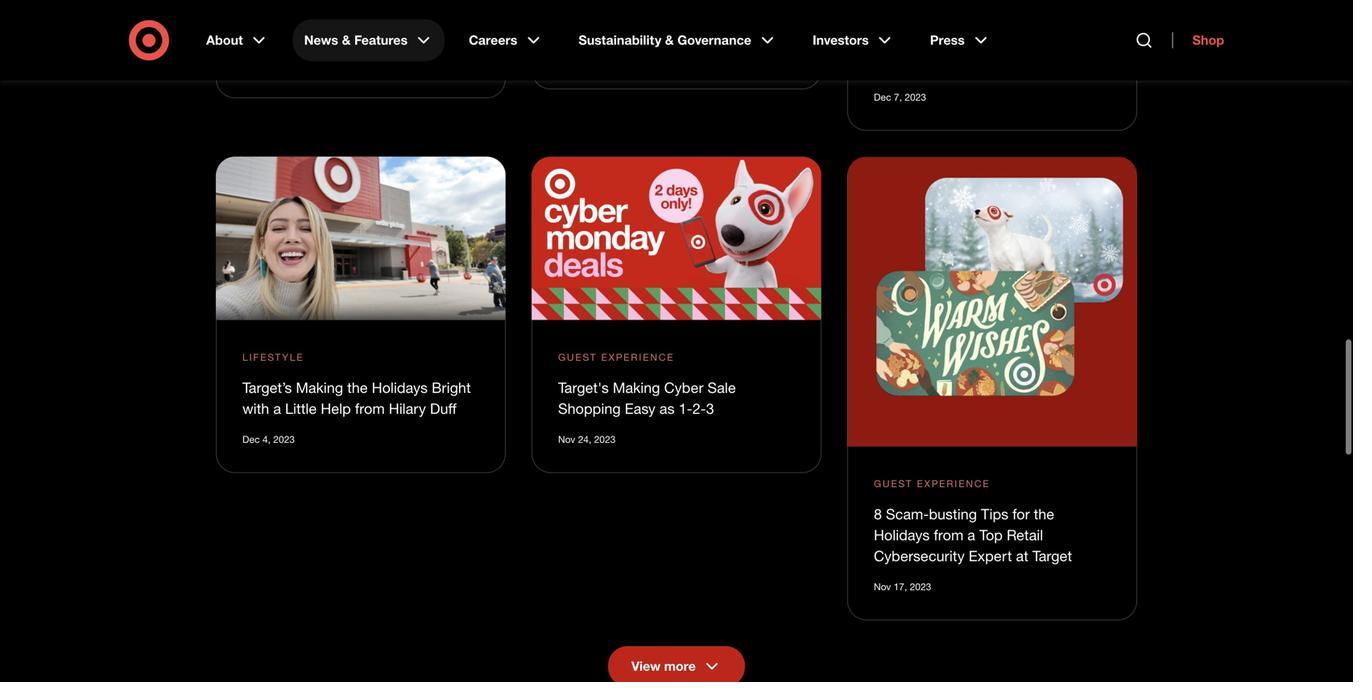 Task type: describe. For each thing, give the bounding box(es) containing it.
holidays inside 8 scam-busting tips for the holidays from a top retail cybersecurity expert at target
[[874, 527, 930, 544]]

2023 for target's making cyber sale shopping easy as 1-2-3
[[594, 433, 616, 445]]

the inside the target's making the holidays bright with a little help from hilary duff
[[347, 379, 368, 396]]

delivers
[[1007, 37, 1059, 54]]

dec for dec 4, 2023
[[243, 433, 260, 445]]

experience down how
[[930, 37, 1003, 54]]

target's
[[558, 379, 609, 396]]

nov 24, 2023
[[558, 433, 616, 445]]

guest for 8 scam-busting tips for the holidays from a top retail cybersecurity expert at target
[[874, 478, 913, 490]]

nov for target's making cyber sale shopping easy as 1-2-3
[[558, 433, 576, 445]]

the
[[558, 0, 583, 12]]

about
[[206, 32, 243, 48]]

view more
[[632, 659, 696, 675]]

on for how
[[938, 16, 954, 33]]

investors link
[[802, 19, 906, 61]]

for inside the chief guest experience officer cara sylvester on how target's industry- leading experience delivers for our guests
[[1063, 37, 1081, 54]]

action
[[689, 16, 731, 33]]

at
[[1016, 548, 1029, 565]]

2023 right the '7,'
[[905, 91, 927, 103]]

retail
[[1007, 527, 1044, 544]]

dec 4, 2023
[[243, 433, 295, 445]]

governance
[[678, 32, 752, 48]]

hilary
[[389, 400, 426, 417]]

two target holiday giftcards on a red background. image
[[848, 157, 1138, 447]]

shop
[[1193, 32, 1225, 48]]

scam-
[[886, 506, 929, 523]]

target's inside the chief guest experience officer cara sylvester on how target's industry- leading experience delivers for our guests
[[992, 16, 1041, 33]]

the great giftogether ties a bow on a year of care in action link
[[558, 0, 776, 33]]

8 scam-busting tips for the holidays from a top retail cybersecurity expert at target
[[874, 506, 1073, 565]]

more
[[664, 659, 696, 675]]

expert
[[969, 548, 1012, 565]]

easy
[[625, 400, 656, 417]]

bright
[[432, 379, 471, 396]]

guest experience for scam-
[[874, 478, 991, 490]]

duff
[[430, 400, 457, 417]]

careers
[[469, 32, 518, 48]]

care
[[639, 16, 670, 33]]

view
[[632, 659, 661, 675]]

a inside the target's making the holidays bright with a little help from hilary duff
[[273, 400, 281, 417]]

3
[[706, 400, 714, 417]]

view more button
[[608, 647, 745, 682]]

sale
[[708, 379, 736, 396]]

dec 7, 2023
[[874, 91, 927, 103]]

experience up how
[[955, 0, 1029, 12]]

8 scam-busting tips for the holidays from a top retail cybersecurity expert at target link
[[874, 506, 1073, 565]]

target's making the holidays bright with a little help from hilary duff link
[[243, 379, 471, 417]]

1-
[[679, 400, 693, 417]]

investors
[[813, 32, 869, 48]]

target's making cyber sale shopping easy as 1-2-3
[[558, 379, 736, 417]]

guest experience for making
[[558, 351, 675, 363]]

chief guest experience officer cara sylvester on how target's industry- leading experience delivers for our guests
[[874, 0, 1110, 75]]

17,
[[894, 581, 907, 593]]

24,
[[578, 433, 592, 445]]

sustainability & governance
[[579, 32, 752, 48]]

2023 for target's making the holidays bright with a little help from hilary duff
[[273, 433, 295, 445]]

guest experience link for making
[[558, 350, 675, 364]]

little
[[285, 400, 317, 417]]

guest experience link for scam-
[[874, 477, 991, 491]]

guests
[[874, 58, 920, 75]]

chief
[[874, 0, 908, 12]]

industry-
[[1045, 16, 1103, 33]]

2023 for 8 scam-busting tips for the holidays from a top retail cybersecurity expert at target
[[910, 581, 932, 593]]

news & features
[[304, 32, 408, 48]]

help
[[321, 400, 351, 417]]

dec for dec 7, 2023
[[874, 91, 892, 103]]

& for governance
[[665, 32, 674, 48]]

experience up busting
[[917, 478, 991, 490]]

news & features link
[[293, 19, 445, 61]]

guest for target's making cyber sale shopping easy as 1-2-3
[[558, 351, 597, 363]]

making for target's
[[613, 379, 660, 396]]

a right ties
[[735, 0, 743, 12]]



Task type: locate. For each thing, give the bounding box(es) containing it.
from inside the target's making the holidays bright with a little help from hilary duff
[[355, 400, 385, 417]]

target's
[[992, 16, 1041, 33], [243, 379, 292, 396]]

holidays down scam-
[[874, 527, 930, 544]]

0 vertical spatial for
[[1063, 37, 1081, 54]]

our
[[1085, 37, 1108, 54]]

1 on from the left
[[558, 16, 575, 33]]

a
[[735, 0, 743, 12], [579, 16, 587, 33], [273, 400, 281, 417], [968, 527, 976, 544]]

lifestyle link
[[243, 350, 304, 364]]

1 vertical spatial guest experience link
[[874, 477, 991, 491]]

for inside 8 scam-busting tips for the holidays from a top retail cybersecurity expert at target
[[1013, 506, 1030, 523]]

nov left '24,'
[[558, 433, 576, 445]]

careers link
[[458, 19, 555, 61]]

actress hilary duff smiling outside a target store. image
[[216, 157, 506, 320]]

dec left 4,
[[243, 433, 260, 445]]

0 horizontal spatial making
[[296, 379, 343, 396]]

sustainability & governance link
[[567, 19, 789, 61]]

cybersecurity
[[874, 548, 965, 565]]

on left how
[[938, 16, 954, 33]]

target's making cyber sale shopping easy as 1-2-3 link
[[558, 379, 736, 417]]

features
[[354, 32, 408, 48]]

news
[[304, 32, 338, 48]]

guest experience link up target's
[[558, 350, 675, 364]]

& for features
[[342, 32, 351, 48]]

chief guest experience officer cara sylvester on how target's industry- leading experience delivers for our guests link
[[874, 0, 1110, 75]]

holidays inside the target's making the holidays bright with a little help from hilary duff
[[372, 379, 428, 396]]

making up help
[[296, 379, 343, 396]]

from
[[355, 400, 385, 417], [934, 527, 964, 544]]

holidays
[[372, 379, 428, 396], [874, 527, 930, 544]]

1 horizontal spatial making
[[613, 379, 660, 396]]

1 horizontal spatial for
[[1063, 37, 1081, 54]]

dec left the '7,'
[[874, 91, 892, 103]]

0 horizontal spatial from
[[355, 400, 385, 417]]

the
[[347, 379, 368, 396], [1034, 506, 1055, 523]]

0 horizontal spatial the
[[347, 379, 368, 396]]

0 vertical spatial nov
[[558, 433, 576, 445]]

1 vertical spatial the
[[1034, 506, 1055, 523]]

nov 17, 2023
[[874, 581, 932, 593]]

target
[[1033, 548, 1073, 565]]

on for a
[[558, 16, 575, 33]]

4,
[[263, 433, 271, 445]]

leading
[[874, 37, 926, 54]]

2 making from the left
[[613, 379, 660, 396]]

1 vertical spatial guest
[[558, 351, 597, 363]]

bow
[[747, 0, 776, 12]]

dec
[[874, 91, 892, 103], [243, 433, 260, 445]]

1 horizontal spatial dec
[[874, 91, 892, 103]]

with
[[243, 400, 269, 417]]

target's inside the target's making the holidays bright with a little help from hilary duff
[[243, 379, 292, 396]]

for up the retail at right bottom
[[1013, 506, 1030, 523]]

1 horizontal spatial target's
[[992, 16, 1041, 33]]

&
[[342, 32, 351, 48], [665, 32, 674, 48]]

top
[[980, 527, 1003, 544]]

guest experience up target's
[[558, 351, 675, 363]]

0 horizontal spatial dec
[[243, 433, 260, 445]]

holidays up the 'hilary'
[[372, 379, 428, 396]]

the up the retail at right bottom
[[1034, 506, 1055, 523]]

from inside 8 scam-busting tips for the holidays from a top retail cybersecurity expert at target
[[934, 527, 964, 544]]

2 & from the left
[[665, 32, 674, 48]]

1 vertical spatial dec
[[243, 433, 260, 445]]

1 horizontal spatial &
[[665, 32, 674, 48]]

0 vertical spatial target's
[[992, 16, 1041, 33]]

from down busting
[[934, 527, 964, 544]]

cara
[[1080, 0, 1110, 12]]

lifestyle
[[243, 351, 304, 363]]

guest experience link
[[558, 350, 675, 364], [874, 477, 991, 491]]

0 vertical spatial dec
[[874, 91, 892, 103]]

0 vertical spatial guest experience
[[558, 351, 675, 363]]

guest
[[912, 0, 951, 12], [558, 351, 597, 363], [874, 478, 913, 490]]

a left year
[[579, 16, 587, 33]]

1 horizontal spatial the
[[1034, 506, 1055, 523]]

1 vertical spatial from
[[934, 527, 964, 544]]

on inside the great giftogether ties a bow on a year of care in action
[[558, 16, 575, 33]]

1 vertical spatial for
[[1013, 506, 1030, 523]]

1 horizontal spatial guest experience
[[874, 478, 991, 490]]

0 vertical spatial the
[[347, 379, 368, 396]]

8
[[874, 506, 882, 523]]

about link
[[195, 19, 280, 61]]

0 horizontal spatial guest experience link
[[558, 350, 675, 364]]

1 vertical spatial nov
[[874, 581, 891, 593]]

1 horizontal spatial on
[[938, 16, 954, 33]]

a left top
[[968, 527, 976, 544]]

making inside the target's making the holidays bright with a little help from hilary duff
[[296, 379, 343, 396]]

2 on from the left
[[938, 16, 954, 33]]

giftogether
[[627, 0, 700, 12]]

guest up scam-
[[874, 478, 913, 490]]

0 horizontal spatial target's
[[243, 379, 292, 396]]

1 horizontal spatial nov
[[874, 581, 891, 593]]

the up help
[[347, 379, 368, 396]]

0 vertical spatial guest
[[912, 0, 951, 12]]

on
[[558, 16, 575, 33], [938, 16, 954, 33]]

1 horizontal spatial from
[[934, 527, 964, 544]]

ties
[[704, 0, 731, 12]]

sustainability
[[579, 32, 662, 48]]

0 horizontal spatial guest experience
[[558, 351, 675, 363]]

1 vertical spatial holidays
[[874, 527, 930, 544]]

sylvester
[[874, 16, 934, 33]]

2023
[[905, 91, 927, 103], [273, 433, 295, 445], [594, 433, 616, 445], [910, 581, 932, 593]]

guest experience up busting
[[874, 478, 991, 490]]

officer
[[1033, 0, 1076, 12]]

2023 right '24,'
[[594, 433, 616, 445]]

0 horizontal spatial on
[[558, 16, 575, 33]]

0 vertical spatial guest experience link
[[558, 350, 675, 364]]

as
[[660, 400, 675, 417]]

guest up target's
[[558, 351, 597, 363]]

shopping
[[558, 400, 621, 417]]

1 making from the left
[[296, 379, 343, 396]]

0 horizontal spatial nov
[[558, 433, 576, 445]]

press link
[[919, 19, 1002, 61]]

nov for 8 scam-busting tips for the holidays from a top retail cybersecurity expert at target
[[874, 581, 891, 593]]

2-
[[693, 400, 706, 417]]

the inside 8 scam-busting tips for the holidays from a top retail cybersecurity expert at target
[[1034, 506, 1055, 523]]

the great giftogether ties a bow on a year of care in action
[[558, 0, 776, 33]]

how
[[958, 16, 988, 33]]

great
[[587, 0, 623, 12]]

target's up delivers
[[992, 16, 1041, 33]]

target's making the holidays bright with a little help from hilary duff
[[243, 379, 471, 417]]

a right with
[[273, 400, 281, 417]]

2023 right 4,
[[273, 433, 295, 445]]

guest inside the chief guest experience officer cara sylvester on how target's industry- leading experience delivers for our guests
[[912, 0, 951, 12]]

making inside target's making cyber sale shopping easy as 1-2-3
[[613, 379, 660, 396]]

tips
[[981, 506, 1009, 523]]

guest experience
[[558, 351, 675, 363], [874, 478, 991, 490]]

nov
[[558, 433, 576, 445], [874, 581, 891, 593]]

a cartoon target bullseye dog holds a mobile phone next to the words image
[[532, 157, 822, 320]]

busting
[[929, 506, 977, 523]]

for
[[1063, 37, 1081, 54], [1013, 506, 1030, 523]]

for down industry- on the right top of page
[[1063, 37, 1081, 54]]

1 horizontal spatial guest experience link
[[874, 477, 991, 491]]

experience
[[955, 0, 1029, 12], [930, 37, 1003, 54], [601, 351, 675, 363], [917, 478, 991, 490]]

7,
[[894, 91, 902, 103]]

0 vertical spatial from
[[355, 400, 385, 417]]

0 horizontal spatial holidays
[[372, 379, 428, 396]]

on inside the chief guest experience officer cara sylvester on how target's industry- leading experience delivers for our guests
[[938, 16, 954, 33]]

shop link
[[1173, 32, 1225, 48]]

nov left 17,
[[874, 581, 891, 593]]

year
[[591, 16, 619, 33]]

press
[[930, 32, 965, 48]]

on down the
[[558, 16, 575, 33]]

guest experience link up busting
[[874, 477, 991, 491]]

making for target's
[[296, 379, 343, 396]]

1 horizontal spatial holidays
[[874, 527, 930, 544]]

target's up with
[[243, 379, 292, 396]]

0 horizontal spatial for
[[1013, 506, 1030, 523]]

from right help
[[355, 400, 385, 417]]

guest up sylvester
[[912, 0, 951, 12]]

of
[[623, 16, 635, 33]]

0 horizontal spatial &
[[342, 32, 351, 48]]

2 vertical spatial guest
[[874, 478, 913, 490]]

1 vertical spatial target's
[[243, 379, 292, 396]]

experience up target's making cyber sale shopping easy as 1-2-3
[[601, 351, 675, 363]]

0 vertical spatial holidays
[[372, 379, 428, 396]]

making
[[296, 379, 343, 396], [613, 379, 660, 396]]

1 & from the left
[[342, 32, 351, 48]]

1 vertical spatial guest experience
[[874, 478, 991, 490]]

a inside 8 scam-busting tips for the holidays from a top retail cybersecurity expert at target
[[968, 527, 976, 544]]

2023 right 17,
[[910, 581, 932, 593]]

making up easy
[[613, 379, 660, 396]]

cyber
[[664, 379, 704, 396]]

in
[[674, 16, 685, 33]]



Task type: vqa. For each thing, say whether or not it's contained in the screenshot.
Nov 17, 2023
yes



